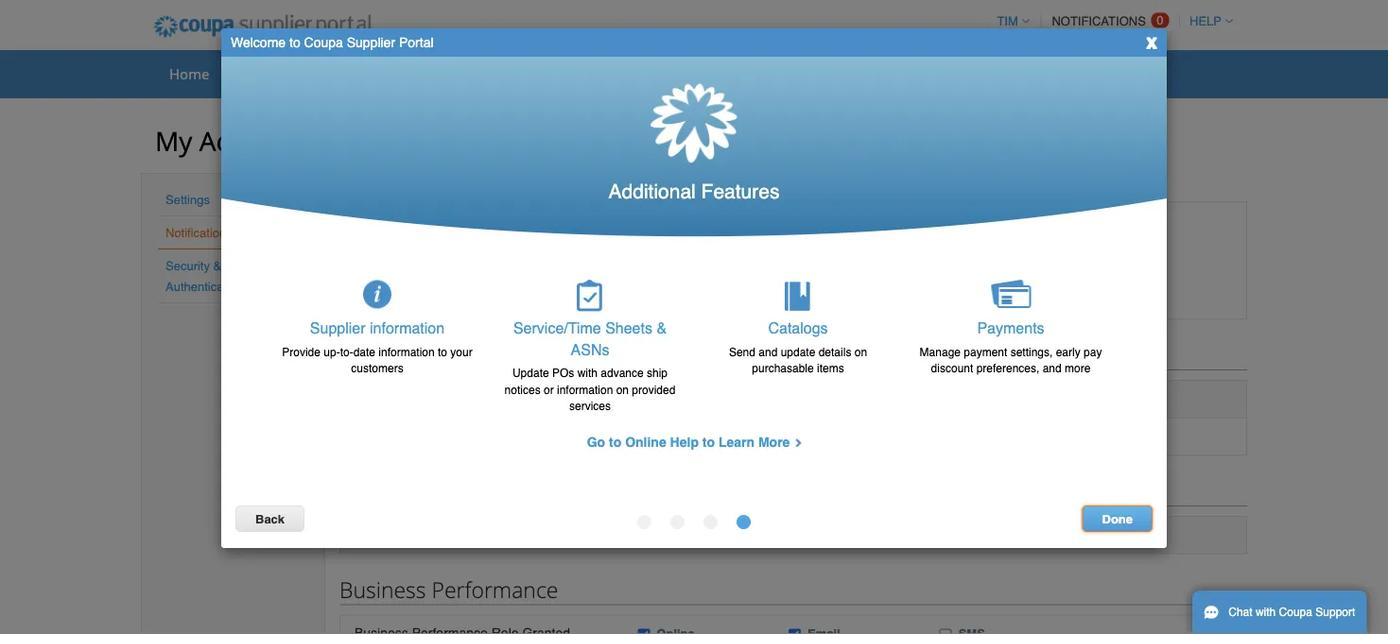 Task type: describe. For each thing, give the bounding box(es) containing it.
send
[[729, 346, 756, 359]]

catalogs link
[[670, 60, 751, 88]]

0 vertical spatial business performance
[[767, 64, 915, 83]]

sourcing
[[944, 64, 1002, 83]]

purchasable
[[752, 362, 814, 375]]

access
[[425, 341, 491, 370]]

x
[[1147, 30, 1158, 53]]

orders link
[[297, 60, 368, 88]]

preferences,
[[977, 362, 1040, 375]]

payment
[[964, 346, 1008, 359]]

0 horizontal spatial performance
[[432, 576, 559, 605]]

asns
[[571, 341, 610, 359]]

0 horizontal spatial notification
[[166, 226, 226, 240]]

payments manage payment settings, early pay discount preferences, and more
[[920, 320, 1103, 375]]

supplier inside the supplier information provide up-to-date information to your customers
[[310, 320, 366, 337]]

security
[[166, 259, 210, 273]]

0 vertical spatial supplier
[[347, 35, 396, 50]]

home
[[169, 64, 210, 83]]

provide
[[282, 346, 321, 359]]

profile link
[[226, 60, 293, 88]]

early
[[1057, 346, 1081, 359]]

start
[[402, 175, 428, 190]]

0 horizontal spatial preferences
[[230, 226, 296, 240]]

sms
[[936, 285, 965, 300]]

catalogs for catalogs send and update details on purchasable items
[[769, 320, 828, 337]]

0 vertical spatial your
[[597, 175, 623, 190]]

notification preferences
[[166, 226, 296, 240]]

asn
[[545, 64, 572, 83]]

help
[[670, 435, 699, 450]]

services
[[570, 400, 611, 413]]

verify
[[790, 285, 823, 300]]

pay
[[1084, 346, 1103, 359]]

information inside service/time sheets & asns update pos with advance ship notices or information on provided services
[[557, 384, 613, 397]]

0 vertical spatial information
[[370, 320, 445, 337]]

enable
[[691, 175, 731, 190]]

update
[[513, 367, 549, 381]]

setup
[[1113, 64, 1151, 83]]

settings
[[166, 193, 210, 207]]

orders
[[309, 64, 355, 83]]

done button
[[1083, 506, 1153, 533]]

ship
[[647, 367, 668, 381]]

to left recieve on the right top of the page
[[875, 285, 886, 300]]

back button
[[236, 506, 305, 533]]

ons
[[1061, 64, 1085, 83]]

coupa for to
[[304, 35, 343, 50]]

home link
[[157, 60, 222, 88]]

settings,
[[1011, 346, 1053, 359]]

go to online help to learn more link
[[587, 435, 802, 450]]

you will start receiving notifications when your customers enable them.
[[354, 175, 768, 190]]

verify number to recieve sms
[[790, 285, 965, 300]]

you
[[354, 175, 376, 190]]

notifications
[[488, 175, 558, 190]]

0 vertical spatial customers
[[627, 175, 688, 190]]

chat with coupa support
[[1229, 606, 1356, 620]]

notification preferences link
[[166, 226, 296, 240]]

multi
[[225, 259, 251, 273]]

go
[[587, 435, 606, 450]]

with inside service/time sheets & asns update pos with advance ship notices or information on provided services
[[578, 367, 598, 381]]

to right help
[[703, 435, 715, 450]]

online down provided
[[657, 430, 695, 444]]

notices
[[505, 384, 541, 397]]

provided
[[632, 384, 676, 397]]

add-ons link
[[1018, 60, 1097, 88]]

update
[[781, 346, 816, 359]]

service/time sheets link
[[371, 60, 529, 88]]

more
[[759, 435, 790, 450]]

to right go
[[609, 435, 622, 450]]

go to online help to learn more
[[587, 435, 790, 450]]

will
[[380, 175, 398, 190]]

to inside the supplier information provide up-to-date information to your customers
[[438, 346, 448, 359]]

1 vertical spatial business
[[340, 576, 426, 605]]

chat with coupa support button
[[1193, 591, 1368, 635]]



Task type: locate. For each thing, give the bounding box(es) containing it.
sheets for service/time sheets
[[472, 64, 516, 83]]

coupa up orders
[[304, 35, 343, 50]]

1 horizontal spatial performance
[[829, 64, 915, 83]]

support
[[1316, 606, 1356, 620]]

customers inside the supplier information provide up-to-date information to your customers
[[351, 362, 404, 375]]

& left multi
[[213, 259, 222, 273]]

with inside button
[[1256, 606, 1277, 620]]

receiving
[[431, 175, 484, 190]]

1 horizontal spatial business performance
[[767, 64, 915, 83]]

preferences inside my account notification preferences
[[404, 133, 500, 157]]

asn link
[[532, 60, 585, 88]]

2 vertical spatial information
[[557, 384, 613, 397]]

setup link
[[1101, 60, 1164, 88]]

&
[[213, 259, 222, 273], [657, 320, 667, 337]]

with down asns
[[578, 367, 598, 381]]

1 vertical spatial business performance
[[340, 576, 559, 605]]

my
[[155, 123, 192, 159]]

1 vertical spatial on
[[617, 384, 629, 397]]

preferences
[[404, 133, 500, 157], [230, 226, 296, 240]]

done
[[1103, 513, 1133, 527]]

coupa for with
[[1280, 606, 1313, 620]]

to right welcome
[[290, 35, 301, 50]]

factor
[[254, 259, 289, 273]]

1 horizontal spatial coupa
[[1280, 606, 1313, 620]]

1 horizontal spatial catalogs
[[769, 320, 828, 337]]

0 vertical spatial performance
[[829, 64, 915, 83]]

service/time for service/time sheets
[[384, 64, 468, 83]]

and inside catalogs send and update details on purchasable items
[[759, 346, 778, 359]]

back
[[255, 513, 285, 527]]

0 vertical spatial and
[[759, 346, 778, 359]]

& inside security & multi factor authentication
[[213, 259, 222, 273]]

0 horizontal spatial service/time
[[384, 64, 468, 83]]

0 vertical spatial &
[[213, 259, 222, 273]]

1 vertical spatial with
[[1256, 606, 1277, 620]]

on inside catalogs send and update details on purchasable items
[[855, 346, 868, 359]]

invoices
[[601, 64, 654, 83]]

1 vertical spatial and
[[1043, 362, 1062, 375]]

sourcing link
[[932, 60, 1014, 88]]

more
[[1065, 362, 1091, 375]]

customers
[[627, 175, 688, 190], [351, 362, 404, 375]]

with right chat
[[1256, 606, 1277, 620]]

to-
[[340, 346, 354, 359]]

online
[[657, 392, 695, 406], [657, 430, 695, 444], [626, 435, 667, 450], [657, 529, 695, 543]]

preferences up receiving
[[404, 133, 500, 157]]

1 vertical spatial sheets
[[606, 320, 653, 337]]

1 vertical spatial performance
[[432, 576, 559, 605]]

business
[[767, 64, 826, 83], [340, 576, 426, 605]]

security & multi factor authentication
[[166, 259, 289, 294]]

service/time down portal
[[384, 64, 468, 83]]

online down ship
[[657, 392, 695, 406]]

None checkbox
[[638, 432, 650, 444], [789, 432, 801, 444], [789, 630, 801, 635], [940, 630, 952, 635], [638, 432, 650, 444], [789, 432, 801, 444], [789, 630, 801, 635], [940, 630, 952, 635]]

1 vertical spatial information
[[379, 346, 435, 359]]

service/time inside service/time sheets & asns update pos with advance ship notices or information on provided services
[[514, 320, 601, 337]]

to right date
[[438, 346, 448, 359]]

service/time up asns
[[514, 320, 601, 337]]

customers down date
[[351, 362, 404, 375]]

1 vertical spatial service/time
[[514, 320, 601, 337]]

supplier left portal
[[347, 35, 396, 50]]

0 horizontal spatial catalogs
[[682, 64, 739, 83]]

and inside payments manage payment settings, early pay discount preferences, and more
[[1043, 362, 1062, 375]]

notification inside my account notification preferences
[[306, 133, 399, 157]]

date
[[354, 346, 376, 359]]

& up ship
[[657, 320, 667, 337]]

coupa left support
[[1280, 606, 1313, 620]]

information up the account access
[[370, 320, 445, 337]]

advance
[[601, 367, 644, 381]]

catalogs send and update details on purchasable items
[[729, 320, 868, 375]]

information right date
[[379, 346, 435, 359]]

and up purchasable
[[759, 346, 778, 359]]

catalogs up update
[[769, 320, 828, 337]]

number
[[827, 285, 871, 300]]

items
[[817, 362, 845, 375]]

preferences up factor
[[230, 226, 296, 240]]

account access
[[340, 341, 491, 370]]

pos
[[553, 367, 575, 381]]

customers left the enable
[[627, 175, 688, 190]]

security & multi factor authentication link
[[166, 259, 289, 294]]

1 vertical spatial notification
[[166, 226, 226, 240]]

my account notification preferences
[[155, 123, 500, 159]]

sheets up asns
[[606, 320, 653, 337]]

add-ons
[[1030, 64, 1085, 83]]

online down help
[[657, 529, 695, 543]]

x button
[[1147, 30, 1158, 53]]

1 horizontal spatial sheets
[[606, 320, 653, 337]]

and down early
[[1043, 362, 1062, 375]]

1 horizontal spatial your
[[597, 175, 623, 190]]

1 vertical spatial coupa
[[1280, 606, 1313, 620]]

0 horizontal spatial with
[[578, 367, 598, 381]]

1 vertical spatial customers
[[351, 362, 404, 375]]

information
[[370, 320, 445, 337], [379, 346, 435, 359], [557, 384, 613, 397]]

0 horizontal spatial and
[[759, 346, 778, 359]]

your inside the supplier information provide up-to-date information to your customers
[[451, 346, 473, 359]]

catalogs
[[682, 64, 739, 83], [769, 320, 828, 337]]

payments
[[978, 320, 1045, 337]]

0 horizontal spatial &
[[213, 259, 222, 273]]

0 horizontal spatial business performance
[[340, 576, 559, 605]]

business performance link
[[755, 60, 928, 88]]

1 vertical spatial &
[[657, 320, 667, 337]]

0 vertical spatial service/time
[[384, 64, 468, 83]]

0 vertical spatial account
[[199, 123, 299, 159]]

None text field
[[437, 231, 586, 257]]

1 horizontal spatial with
[[1256, 606, 1277, 620]]

recieve
[[890, 285, 933, 300]]

None checkbox
[[638, 395, 650, 407], [638, 630, 650, 635], [638, 395, 650, 407], [638, 630, 650, 635]]

business performance
[[767, 64, 915, 83], [340, 576, 559, 605]]

portal
[[399, 35, 434, 50]]

authentication
[[166, 280, 244, 294]]

them.
[[735, 175, 768, 190]]

sheets left asn on the top
[[472, 64, 516, 83]]

service/time for service/time sheets & asns update pos with advance ship notices or information on provided services
[[514, 320, 601, 337]]

0 vertical spatial on
[[855, 346, 868, 359]]

0 horizontal spatial your
[[451, 346, 473, 359]]

service/time sheets
[[384, 64, 516, 83]]

coupa supplier portal image
[[141, 3, 385, 50]]

add-
[[1030, 64, 1061, 83]]

1 horizontal spatial notification
[[306, 133, 399, 157]]

catalogs for catalogs
[[682, 64, 739, 83]]

on down advance
[[617, 384, 629, 397]]

discount
[[932, 362, 974, 375]]

0 horizontal spatial account
[[199, 123, 299, 159]]

1 horizontal spatial on
[[855, 346, 868, 359]]

information up services
[[557, 384, 613, 397]]

0 vertical spatial sheets
[[472, 64, 516, 83]]

on inside service/time sheets & asns update pos with advance ship notices or information on provided services
[[617, 384, 629, 397]]

profile
[[238, 64, 281, 83]]

0 horizontal spatial business
[[340, 576, 426, 605]]

sheets for service/time sheets & asns update pos with advance ship notices or information on provided services
[[606, 320, 653, 337]]

coupa
[[304, 35, 343, 50], [1280, 606, 1313, 620]]

when
[[562, 175, 593, 190]]

1 vertical spatial account
[[340, 341, 419, 370]]

1 horizontal spatial account
[[340, 341, 419, 370]]

service/time sheets & asns update pos with advance ship notices or information on provided services
[[505, 320, 676, 413]]

1 horizontal spatial customers
[[627, 175, 688, 190]]

0 vertical spatial business
[[767, 64, 826, 83]]

service/time
[[384, 64, 468, 83], [514, 320, 601, 337]]

online left help
[[626, 435, 667, 450]]

welcome
[[231, 35, 286, 50]]

up-
[[324, 346, 340, 359]]

manage
[[920, 346, 961, 359]]

0 vertical spatial preferences
[[404, 133, 500, 157]]

catalogs right invoices
[[682, 64, 739, 83]]

0 vertical spatial catalogs
[[682, 64, 739, 83]]

supplier
[[347, 35, 396, 50], [310, 320, 366, 337]]

0 vertical spatial coupa
[[304, 35, 343, 50]]

to
[[290, 35, 301, 50], [875, 285, 886, 300], [438, 346, 448, 359], [609, 435, 622, 450], [703, 435, 715, 450]]

1 horizontal spatial and
[[1043, 362, 1062, 375]]

chat
[[1229, 606, 1253, 620]]

1 horizontal spatial business
[[767, 64, 826, 83]]

coupa inside button
[[1280, 606, 1313, 620]]

1 horizontal spatial service/time
[[514, 320, 601, 337]]

details
[[819, 346, 852, 359]]

settings link
[[166, 193, 210, 207]]

welcome to coupa supplier portal
[[231, 35, 434, 50]]

learn
[[719, 435, 755, 450]]

account
[[199, 123, 299, 159], [340, 341, 419, 370]]

1 horizontal spatial &
[[657, 320, 667, 337]]

0 horizontal spatial sheets
[[472, 64, 516, 83]]

or
[[544, 384, 554, 397]]

sheets
[[472, 64, 516, 83], [606, 320, 653, 337]]

1 vertical spatial supplier
[[310, 320, 366, 337]]

1 horizontal spatial preferences
[[404, 133, 500, 157]]

on right details
[[855, 346, 868, 359]]

notification up 'you'
[[306, 133, 399, 157]]

1 vertical spatial preferences
[[230, 226, 296, 240]]

0 vertical spatial notification
[[306, 133, 399, 157]]

notification down settings
[[166, 226, 226, 240]]

0 horizontal spatial coupa
[[304, 35, 343, 50]]

supplier up up-
[[310, 320, 366, 337]]

1 vertical spatial catalogs
[[769, 320, 828, 337]]

mobile(sms)
[[717, 236, 796, 251]]

invoices link
[[588, 60, 666, 88]]

& inside service/time sheets & asns update pos with advance ship notices or information on provided services
[[657, 320, 667, 337]]

sheets inside service/time sheets & asns update pos with advance ship notices or information on provided services
[[606, 320, 653, 337]]

0 horizontal spatial on
[[617, 384, 629, 397]]

0 vertical spatial with
[[578, 367, 598, 381]]

supplier information provide up-to-date information to your customers
[[282, 320, 473, 375]]

0 horizontal spatial customers
[[351, 362, 404, 375]]

catalogs inside catalogs send and update details on purchasable items
[[769, 320, 828, 337]]

sheets inside "service/time sheets" link
[[472, 64, 516, 83]]

1 vertical spatial your
[[451, 346, 473, 359]]



Task type: vqa. For each thing, say whether or not it's contained in the screenshot.
are
no



